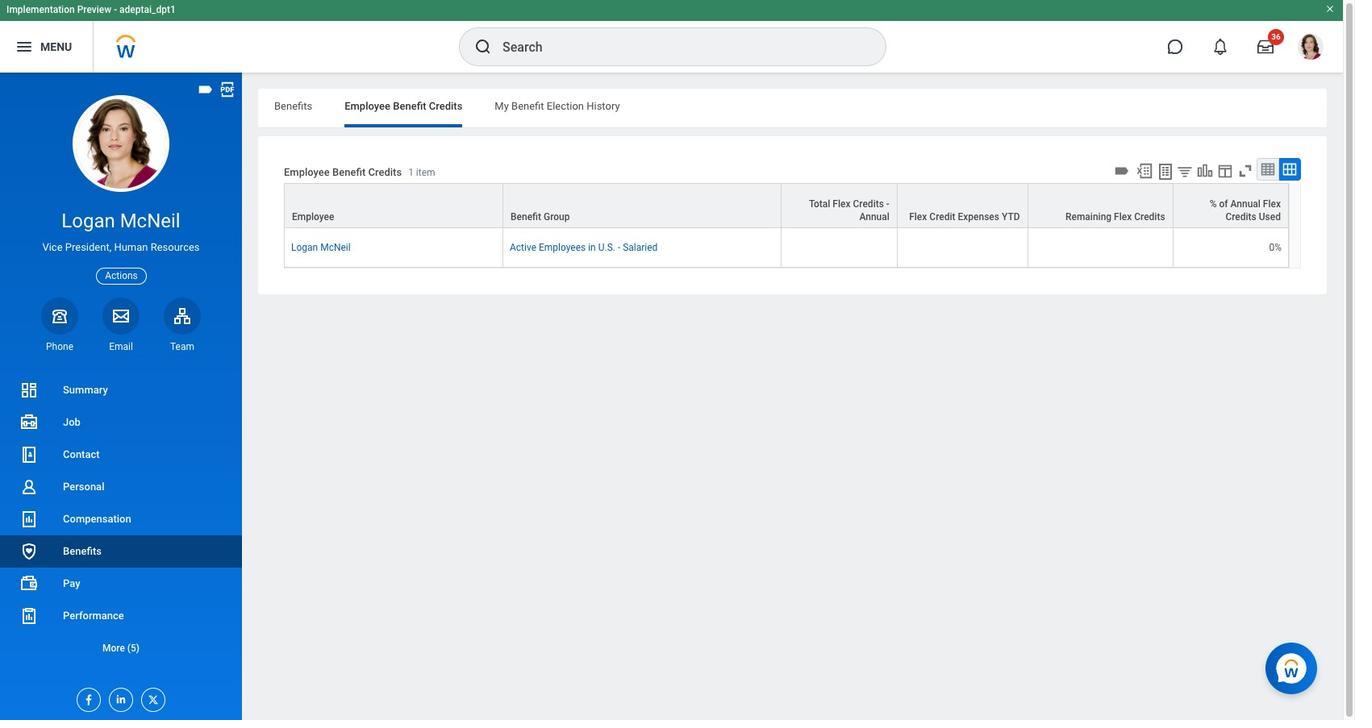 Task type: locate. For each thing, give the bounding box(es) containing it.
- inside menu banner
[[114, 4, 117, 15]]

0 horizontal spatial annual
[[860, 211, 890, 223]]

-
[[114, 4, 117, 15], [887, 199, 890, 210], [618, 242, 621, 253]]

menu button
[[0, 21, 93, 73]]

mcneil inside the navigation pane region
[[120, 210, 180, 232]]

1 vertical spatial tag image
[[1113, 162, 1131, 180]]

cell
[[782, 228, 898, 268], [898, 228, 1028, 268], [1028, 228, 1174, 268]]

1 horizontal spatial mcneil
[[320, 242, 351, 253]]

benefit
[[393, 100, 426, 112], [512, 100, 544, 112], [332, 166, 366, 179], [511, 211, 541, 223]]

expand table image
[[1282, 161, 1298, 178]]

employee inside popup button
[[292, 211, 334, 223]]

- right the u.s.
[[618, 242, 621, 253]]

2 vertical spatial employee
[[292, 211, 334, 223]]

1 horizontal spatial logan mcneil
[[291, 242, 351, 253]]

employee for employee benefit credits
[[345, 100, 391, 112]]

toolbar
[[1111, 158, 1302, 183]]

credits inside total flex credits - annual
[[853, 199, 884, 210]]

credits
[[429, 100, 463, 112], [368, 166, 402, 179], [853, 199, 884, 210], [1135, 211, 1166, 223], [1226, 211, 1257, 223]]

mcneil down employee popup button
[[320, 242, 351, 253]]

3 cell from the left
[[1028, 228, 1174, 268]]

flex inside the % of annual flex credits used
[[1263, 199, 1281, 210]]

phone logan mcneil element
[[41, 340, 78, 353]]

click to view/edit grid preferences image
[[1217, 162, 1235, 180]]

1 vertical spatial mcneil
[[320, 242, 351, 253]]

flex credit expenses ytd button
[[898, 184, 1028, 228]]

tab list
[[258, 89, 1327, 127]]

0 horizontal spatial mcneil
[[120, 210, 180, 232]]

summary image
[[19, 381, 39, 400]]

credits right total
[[853, 199, 884, 210]]

1 vertical spatial employee
[[284, 166, 330, 179]]

flex right total
[[833, 199, 851, 210]]

flex
[[833, 199, 851, 210], [1263, 199, 1281, 210], [910, 211, 927, 223], [1114, 211, 1132, 223]]

0 vertical spatial benefits
[[274, 100, 312, 112]]

benefit up "1"
[[393, 100, 426, 112]]

flex inside remaining flex credits popup button
[[1114, 211, 1132, 223]]

2 vertical spatial -
[[618, 242, 621, 253]]

ytd
[[1002, 211, 1020, 223]]

credits left "1"
[[368, 166, 402, 179]]

mcneil
[[120, 210, 180, 232], [320, 242, 351, 253]]

expenses
[[958, 211, 1000, 223]]

total flex credits - annual
[[809, 199, 890, 223]]

export to worksheets image
[[1156, 162, 1176, 182]]

compensation image
[[19, 510, 39, 529]]

2 horizontal spatial -
[[887, 199, 890, 210]]

email button
[[102, 298, 140, 353]]

benefit for employee benefit credits 1 item
[[332, 166, 366, 179]]

credits for employee benefit credits
[[429, 100, 463, 112]]

list
[[0, 374, 242, 665]]

tag image left view printable version (pdf) image
[[197, 81, 215, 98]]

u.s.
[[598, 242, 616, 253]]

annual
[[1231, 199, 1261, 210], [860, 211, 890, 223]]

job link
[[0, 407, 242, 439]]

close environment banner image
[[1326, 4, 1335, 14]]

logan
[[62, 210, 115, 232], [291, 242, 318, 253]]

benefits
[[274, 100, 312, 112], [63, 545, 102, 558]]

row
[[284, 183, 1289, 228], [284, 228, 1289, 268]]

pay link
[[0, 568, 242, 600]]

benefit up employee popup button
[[332, 166, 366, 179]]

search image
[[474, 37, 493, 56]]

flex right remaining
[[1114, 211, 1132, 223]]

mail image
[[111, 306, 131, 326]]

contact link
[[0, 439, 242, 471]]

personal link
[[0, 471, 242, 503]]

human
[[114, 241, 148, 253]]

tag image inside the navigation pane region
[[197, 81, 215, 98]]

tab list containing benefits
[[258, 89, 1327, 127]]

active
[[510, 242, 537, 253]]

my
[[495, 100, 509, 112]]

annual left credit
[[860, 211, 890, 223]]

x image
[[142, 689, 160, 707]]

0 vertical spatial logan mcneil
[[62, 210, 180, 232]]

logan mcneil
[[62, 210, 180, 232], [291, 242, 351, 253]]

election
[[547, 100, 584, 112]]

flex left credit
[[910, 211, 927, 223]]

profile logan mcneil image
[[1298, 34, 1324, 63]]

logan inside the navigation pane region
[[62, 210, 115, 232]]

credit
[[930, 211, 956, 223]]

tag image
[[197, 81, 215, 98], [1113, 162, 1131, 180]]

employee benefit credits
[[345, 100, 463, 112]]

credits for remaining flex credits
[[1135, 211, 1166, 223]]

0 horizontal spatial logan
[[62, 210, 115, 232]]

0 vertical spatial annual
[[1231, 199, 1261, 210]]

benefit inside popup button
[[511, 211, 541, 223]]

0 vertical spatial -
[[114, 4, 117, 15]]

1 cell from the left
[[782, 228, 898, 268]]

workday assistant region
[[1266, 637, 1324, 695]]

team link
[[164, 298, 201, 353]]

1 horizontal spatial annual
[[1231, 199, 1261, 210]]

annual right of
[[1231, 199, 1261, 210]]

phone image
[[48, 306, 71, 326]]

mcneil up human
[[120, 210, 180, 232]]

credits left my
[[429, 100, 463, 112]]

cell down the flex credit expenses ytd
[[898, 228, 1028, 268]]

cell down total flex credits - annual
[[782, 228, 898, 268]]

history
[[587, 100, 620, 112]]

credits for total flex credits - annual
[[853, 199, 884, 210]]

1 vertical spatial logan mcneil
[[291, 242, 351, 253]]

0 horizontal spatial logan mcneil
[[62, 210, 180, 232]]

more (5)
[[102, 643, 140, 654]]

1 vertical spatial benefits
[[63, 545, 102, 558]]

1 horizontal spatial tag image
[[1113, 162, 1131, 180]]

employee
[[345, 100, 391, 112], [284, 166, 330, 179], [292, 211, 334, 223]]

0 vertical spatial employee
[[345, 100, 391, 112]]

credits inside tab list
[[429, 100, 463, 112]]

1 vertical spatial logan
[[291, 242, 318, 253]]

active employees in u.s. - salaried link
[[510, 239, 658, 253]]

linkedin image
[[110, 689, 127, 706]]

0 vertical spatial mcneil
[[120, 210, 180, 232]]

credits down export to excel icon
[[1135, 211, 1166, 223]]

resources
[[151, 241, 200, 253]]

annual inside total flex credits - annual
[[860, 211, 890, 223]]

compensation link
[[0, 503, 242, 536]]

- right 'preview'
[[114, 4, 117, 15]]

performance image
[[19, 607, 39, 626]]

cell down remaining
[[1028, 228, 1174, 268]]

table image
[[1260, 161, 1276, 178]]

0 horizontal spatial -
[[114, 4, 117, 15]]

my benefit election history
[[495, 100, 620, 112]]

benefit group
[[511, 211, 570, 223]]

phone button
[[41, 298, 78, 353]]

view worker - expand/collapse chart image
[[1197, 162, 1214, 180]]

flex inside flex credit expenses ytd popup button
[[910, 211, 927, 223]]

tag image left export to excel icon
[[1113, 162, 1131, 180]]

logan mcneil inside the navigation pane region
[[62, 210, 180, 232]]

credits down of
[[1226, 211, 1257, 223]]

benefit up 'active'
[[511, 211, 541, 223]]

benefit right my
[[512, 100, 544, 112]]

2 cell from the left
[[898, 228, 1028, 268]]

- right total
[[887, 199, 890, 210]]

0 horizontal spatial tag image
[[197, 81, 215, 98]]

of
[[1220, 199, 1229, 210]]

summary
[[63, 384, 108, 396]]

1 horizontal spatial benefits
[[274, 100, 312, 112]]

0 vertical spatial tag image
[[197, 81, 215, 98]]

email logan mcneil element
[[102, 340, 140, 353]]

employee for employee benefit credits 1 item
[[284, 166, 330, 179]]

1 vertical spatial annual
[[860, 211, 890, 223]]

1 row from the top
[[284, 183, 1289, 228]]

more (5) button
[[0, 633, 242, 665]]

benefits image
[[19, 542, 39, 562]]

0 horizontal spatial benefits
[[63, 545, 102, 558]]

employee inside tab list
[[345, 100, 391, 112]]

flex up "used"
[[1263, 199, 1281, 210]]

flex inside total flex credits - annual
[[833, 199, 851, 210]]

compensation
[[63, 513, 131, 525]]

tag image for view printable version (pdf) image
[[197, 81, 215, 98]]

1 vertical spatial -
[[887, 199, 890, 210]]

menu
[[40, 40, 72, 53]]

2 row from the top
[[284, 228, 1289, 268]]

implementation preview -   adeptai_dpt1
[[6, 4, 176, 15]]

benefits inside list
[[63, 545, 102, 558]]

0 vertical spatial logan
[[62, 210, 115, 232]]

mcneil inside row
[[320, 242, 351, 253]]



Task type: vqa. For each thing, say whether or not it's contained in the screenshot.
SELECT TO FILTER GRID DATA icon
yes



Task type: describe. For each thing, give the bounding box(es) containing it.
menu banner
[[0, 0, 1343, 73]]

pay image
[[19, 574, 39, 594]]

1 horizontal spatial logan
[[291, 242, 318, 253]]

%
[[1210, 199, 1217, 210]]

list containing summary
[[0, 374, 242, 665]]

item
[[416, 167, 435, 179]]

salaried
[[623, 242, 658, 253]]

row containing logan mcneil
[[284, 228, 1289, 268]]

performance link
[[0, 600, 242, 633]]

employees
[[539, 242, 586, 253]]

1 horizontal spatial -
[[618, 242, 621, 253]]

facebook image
[[77, 689, 95, 707]]

benefit for employee benefit credits
[[393, 100, 426, 112]]

active employees in u.s. - salaried
[[510, 242, 658, 253]]

team
[[170, 341, 194, 352]]

pay
[[63, 578, 80, 590]]

actions button
[[96, 268, 147, 285]]

tag image for export to excel icon
[[1113, 162, 1131, 180]]

vice president, human resources
[[42, 241, 200, 253]]

% of annual flex credits used
[[1210, 199, 1281, 223]]

phone
[[46, 341, 73, 352]]

adeptai_dpt1
[[119, 4, 176, 15]]

job
[[63, 416, 81, 428]]

justify image
[[15, 37, 34, 56]]

employee benefit credits 1 item
[[284, 166, 435, 179]]

credits inside the % of annual flex credits used
[[1226, 211, 1257, 223]]

contact image
[[19, 445, 39, 465]]

vice
[[42, 241, 63, 253]]

0%
[[1270, 242, 1282, 253]]

in
[[588, 242, 596, 253]]

actions
[[105, 270, 138, 281]]

more
[[102, 643, 125, 654]]

implementation
[[6, 4, 75, 15]]

view printable version (pdf) image
[[219, 81, 236, 98]]

export to excel image
[[1136, 162, 1154, 180]]

row containing total flex credits - annual
[[284, 183, 1289, 228]]

logan mcneil link
[[291, 239, 351, 253]]

personal
[[63, 481, 104, 493]]

performance
[[63, 610, 124, 622]]

fullscreen image
[[1237, 162, 1255, 180]]

remaining flex credits
[[1066, 211, 1166, 223]]

president,
[[65, 241, 112, 253]]

remaining
[[1066, 211, 1112, 223]]

summary link
[[0, 374, 242, 407]]

benefit for my benefit election history
[[512, 100, 544, 112]]

(5)
[[127, 643, 140, 654]]

benefits inside tab list
[[274, 100, 312, 112]]

email
[[109, 341, 133, 352]]

employee for employee
[[292, 211, 334, 223]]

36
[[1272, 32, 1281, 41]]

preview
[[77, 4, 111, 15]]

team logan mcneil element
[[164, 340, 201, 353]]

flex credit expenses ytd
[[910, 211, 1020, 223]]

personal image
[[19, 478, 39, 497]]

job image
[[19, 413, 39, 432]]

inbox large image
[[1258, 39, 1274, 55]]

total
[[809, 199, 831, 210]]

remaining flex credits button
[[1028, 184, 1173, 228]]

- inside total flex credits - annual
[[887, 199, 890, 210]]

36 button
[[1248, 29, 1285, 65]]

notifications large image
[[1213, 39, 1229, 55]]

1
[[408, 167, 414, 179]]

contact
[[63, 449, 100, 461]]

% of annual flex credits used button
[[1174, 184, 1289, 228]]

group
[[544, 211, 570, 223]]

employee button
[[285, 184, 503, 228]]

benefit group button
[[503, 184, 781, 228]]

annual inside the % of annual flex credits used
[[1231, 199, 1261, 210]]

used
[[1259, 211, 1281, 223]]

benefits link
[[0, 536, 242, 568]]

credits for employee benefit credits 1 item
[[368, 166, 402, 179]]

select to filter grid data image
[[1176, 163, 1194, 180]]

view team image
[[173, 306, 192, 326]]

Search Workday  search field
[[503, 29, 853, 65]]

navigation pane region
[[0, 73, 242, 721]]

more (5) button
[[0, 639, 242, 658]]

total flex credits - annual button
[[782, 184, 897, 228]]



